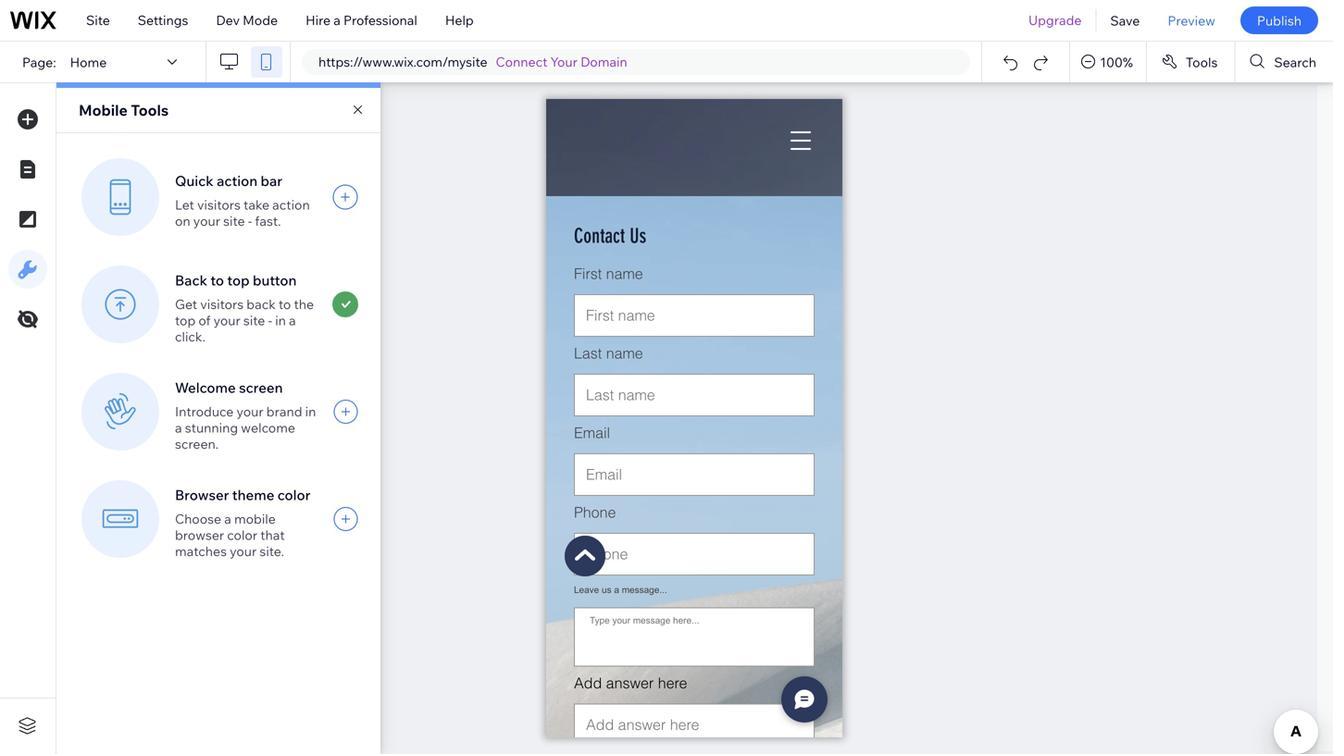 Task type: describe. For each thing, give the bounding box(es) containing it.
preview
[[1168, 12, 1216, 28]]

1 vertical spatial to
[[279, 296, 291, 312]]

in inside welcome screen introduce your brand in a stunning welcome screen.
[[305, 403, 316, 420]]

a inside 'browser theme color choose a mobile browser color that matches your site.'
[[224, 511, 231, 527]]

1 horizontal spatial action
[[272, 197, 310, 213]]

search
[[1274, 54, 1316, 70]]

0 vertical spatial top
[[227, 271, 250, 289]]

help
[[445, 12, 474, 28]]

tools button
[[1147, 42, 1234, 82]]

publish
[[1257, 12, 1302, 28]]

0 vertical spatial to
[[210, 271, 224, 289]]

browser theme color choose a mobile browser color that matches your site.
[[175, 486, 311, 559]]

button
[[253, 271, 297, 289]]

hire a professional
[[306, 12, 417, 28]]

your inside back to top button get visitors back to the top of your site - in a click.
[[214, 312, 241, 328]]

dev mode
[[216, 12, 278, 28]]

browser
[[175, 486, 229, 504]]

quick action bar let visitors take action on your site - fast.
[[175, 172, 310, 229]]

back to top button get visitors back to the top of your site - in a click.
[[175, 271, 314, 345]]

take
[[244, 197, 269, 213]]

home
[[70, 54, 107, 70]]

welcome
[[175, 379, 236, 396]]

the
[[294, 296, 314, 312]]

site inside back to top button get visitors back to the top of your site - in a click.
[[243, 312, 265, 328]]

mobile tools
[[79, 101, 169, 119]]

your
[[550, 54, 578, 70]]

browser
[[175, 527, 224, 543]]

professional
[[343, 12, 417, 28]]

bar
[[261, 172, 282, 190]]

tools inside button
[[1186, 54, 1218, 70]]

- inside back to top button get visitors back to the top of your site - in a click.
[[268, 312, 272, 328]]

search button
[[1235, 42, 1333, 82]]

click.
[[175, 328, 205, 345]]

visitors inside quick action bar let visitors take action on your site - fast.
[[197, 197, 241, 213]]

save button
[[1097, 0, 1154, 41]]

mode
[[243, 12, 278, 28]]

site
[[86, 12, 110, 28]]

of
[[198, 312, 211, 328]]

0 horizontal spatial color
[[227, 527, 257, 543]]

fast.
[[255, 213, 281, 229]]

upgrade
[[1029, 12, 1082, 28]]

0 vertical spatial color
[[278, 486, 311, 504]]

https://www.wix.com/mysite connect your domain
[[318, 54, 627, 70]]

back
[[247, 296, 276, 312]]

screen
[[239, 379, 283, 396]]

theme
[[232, 486, 274, 504]]



Task type: vqa. For each thing, say whether or not it's contained in the screenshot.


Task type: locate. For each thing, give the bounding box(es) containing it.
1 horizontal spatial in
[[305, 403, 316, 420]]

let
[[175, 197, 194, 213]]

0 horizontal spatial tools
[[131, 101, 169, 119]]

to right back
[[210, 271, 224, 289]]

quick
[[175, 172, 214, 190]]

-
[[248, 213, 252, 229], [268, 312, 272, 328]]

preview button
[[1154, 0, 1229, 41]]

back
[[175, 271, 207, 289]]

mobile
[[234, 511, 276, 527]]

site left "fast."
[[223, 213, 245, 229]]

a right back
[[289, 312, 296, 328]]

0 horizontal spatial top
[[175, 312, 196, 328]]

0 vertical spatial -
[[248, 213, 252, 229]]

action down bar
[[272, 197, 310, 213]]

in right brand
[[305, 403, 316, 420]]

action
[[217, 172, 258, 190], [272, 197, 310, 213]]

a left stunning
[[175, 420, 182, 436]]

1 vertical spatial visitors
[[200, 296, 244, 312]]

0 horizontal spatial in
[[275, 312, 286, 328]]

https://www.wix.com/mysite
[[318, 54, 487, 70]]

visitors right get
[[200, 296, 244, 312]]

visitors down quick
[[197, 197, 241, 213]]

your right on
[[193, 213, 220, 229]]

choose
[[175, 511, 221, 527]]

1 vertical spatial tools
[[131, 101, 169, 119]]

your right of
[[214, 312, 241, 328]]

introduce
[[175, 403, 234, 420]]

1 vertical spatial action
[[272, 197, 310, 213]]

action up take
[[217, 172, 258, 190]]

your
[[193, 213, 220, 229], [214, 312, 241, 328], [237, 403, 264, 420], [230, 543, 257, 559]]

1 horizontal spatial color
[[278, 486, 311, 504]]

top left of
[[175, 312, 196, 328]]

that
[[260, 527, 285, 543]]

1 vertical spatial in
[[305, 403, 316, 420]]

your down screen
[[237, 403, 264, 420]]

0 vertical spatial in
[[275, 312, 286, 328]]

matches
[[175, 543, 227, 559]]

- left the the at the top left
[[268, 312, 272, 328]]

top up back
[[227, 271, 250, 289]]

0 horizontal spatial to
[[210, 271, 224, 289]]

1 vertical spatial color
[[227, 527, 257, 543]]

a inside welcome screen introduce your brand in a stunning welcome screen.
[[175, 420, 182, 436]]

1 vertical spatial -
[[268, 312, 272, 328]]

your inside quick action bar let visitors take action on your site - fast.
[[193, 213, 220, 229]]

1 horizontal spatial tools
[[1186, 54, 1218, 70]]

0 horizontal spatial -
[[248, 213, 252, 229]]

mobile
[[79, 101, 128, 119]]

visitors inside back to top button get visitors back to the top of your site - in a click.
[[200, 296, 244, 312]]

in
[[275, 312, 286, 328], [305, 403, 316, 420]]

on
[[175, 213, 190, 229]]

tools right mobile
[[131, 101, 169, 119]]

100%
[[1100, 54, 1133, 70]]

0 horizontal spatial action
[[217, 172, 258, 190]]

your inside welcome screen introduce your brand in a stunning welcome screen.
[[237, 403, 264, 420]]

a inside back to top button get visitors back to the top of your site - in a click.
[[289, 312, 296, 328]]

screen.
[[175, 436, 219, 452]]

get
[[175, 296, 197, 312]]

in left the the at the top left
[[275, 312, 286, 328]]

dev
[[216, 12, 240, 28]]

a right hire
[[334, 12, 341, 28]]

1 vertical spatial top
[[175, 312, 196, 328]]

domain
[[581, 54, 627, 70]]

your inside 'browser theme color choose a mobile browser color that matches your site.'
[[230, 543, 257, 559]]

1 horizontal spatial to
[[279, 296, 291, 312]]

tools down preview "button"
[[1186, 54, 1218, 70]]

- left "fast."
[[248, 213, 252, 229]]

in inside back to top button get visitors back to the top of your site - in a click.
[[275, 312, 286, 328]]

your left site.
[[230, 543, 257, 559]]

hire
[[306, 12, 331, 28]]

site.
[[260, 543, 284, 559]]

a
[[334, 12, 341, 28], [289, 312, 296, 328], [175, 420, 182, 436], [224, 511, 231, 527]]

1 vertical spatial site
[[243, 312, 265, 328]]

brand
[[266, 403, 302, 420]]

color right theme
[[278, 486, 311, 504]]

a left mobile
[[224, 511, 231, 527]]

welcome
[[241, 420, 295, 436]]

1 horizontal spatial -
[[268, 312, 272, 328]]

0 vertical spatial tools
[[1186, 54, 1218, 70]]

welcome screen introduce your brand in a stunning welcome screen.
[[175, 379, 316, 452]]

site inside quick action bar let visitors take action on your site - fast.
[[223, 213, 245, 229]]

to
[[210, 271, 224, 289], [279, 296, 291, 312]]

settings
[[138, 12, 188, 28]]

visitors
[[197, 197, 241, 213], [200, 296, 244, 312]]

tools
[[1186, 54, 1218, 70], [131, 101, 169, 119]]

save
[[1110, 12, 1140, 28]]

site
[[223, 213, 245, 229], [243, 312, 265, 328]]

0 vertical spatial site
[[223, 213, 245, 229]]

publish button
[[1241, 6, 1318, 34]]

0 vertical spatial action
[[217, 172, 258, 190]]

color left that
[[227, 527, 257, 543]]

- inside quick action bar let visitors take action on your site - fast.
[[248, 213, 252, 229]]

1 horizontal spatial top
[[227, 271, 250, 289]]

connect
[[496, 54, 548, 70]]

100% button
[[1070, 42, 1146, 82]]

top
[[227, 271, 250, 289], [175, 312, 196, 328]]

0 vertical spatial visitors
[[197, 197, 241, 213]]

stunning
[[185, 420, 238, 436]]

to left the the at the top left
[[279, 296, 291, 312]]

color
[[278, 486, 311, 504], [227, 527, 257, 543]]

site down button
[[243, 312, 265, 328]]



